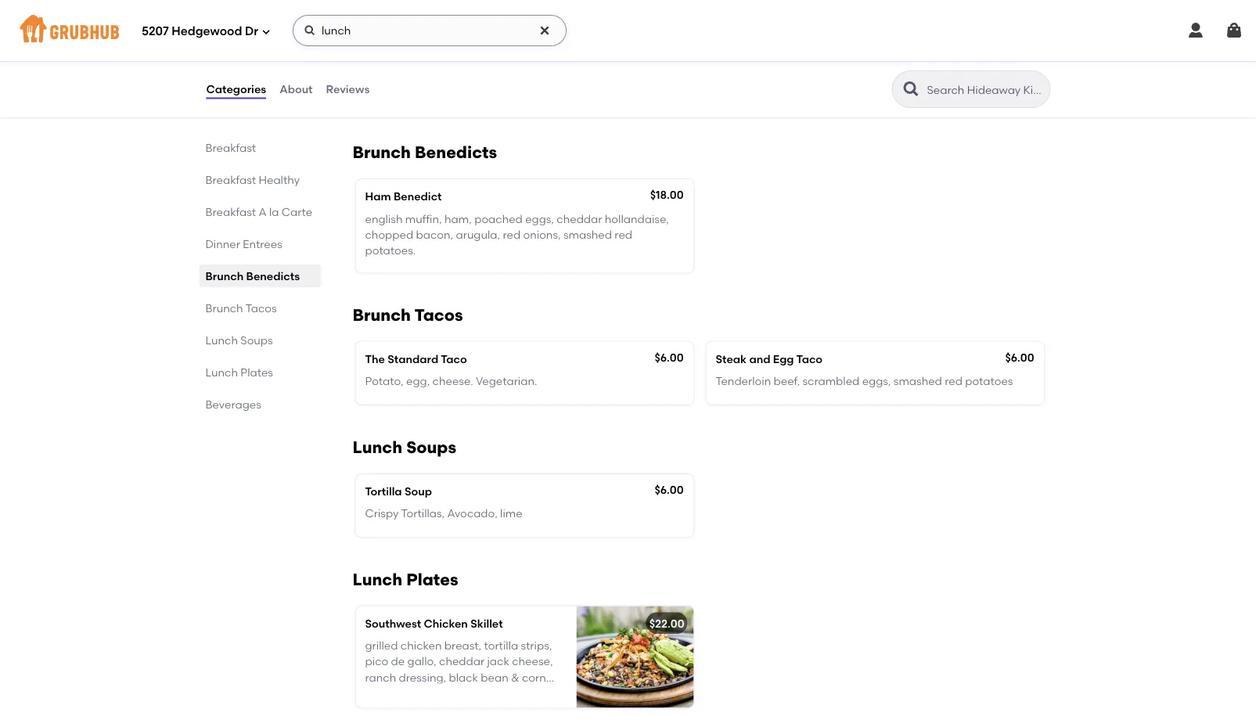 Task type: vqa. For each thing, say whether or not it's contained in the screenshot.
right Dressing,
yes



Task type: locate. For each thing, give the bounding box(es) containing it.
1 vertical spatial smashed
[[894, 374, 942, 388]]

eggs, up onions,
[[525, 212, 554, 225]]

cheddar
[[790, 57, 835, 70], [557, 212, 602, 225], [439, 655, 485, 668]]

$6.00 for tenderloin beef, scrambled eggs, smashed red potatoes
[[1005, 351, 1034, 364]]

cheese,
[[863, 57, 904, 70], [512, 655, 553, 668]]

0 horizontal spatial avocado
[[423, 687, 471, 700]]

rice,
[[749, 88, 771, 102], [398, 687, 421, 700]]

1 horizontal spatial chicken
[[751, 41, 793, 54]]

1 vertical spatial rice,
[[398, 687, 421, 700]]

beef,
[[774, 374, 800, 388]]

brunch tacos up the standard
[[353, 305, 463, 325]]

reviews
[[326, 82, 370, 96]]

0 vertical spatial rice,
[[749, 88, 771, 102]]

1 horizontal spatial brunch tacos
[[353, 305, 463, 325]]

1 vertical spatial &
[[511, 671, 519, 684]]

breakfast up breakfast a la carte
[[205, 173, 256, 186]]

soups
[[241, 333, 273, 347], [406, 437, 456, 457]]

1 horizontal spatial breast,
[[795, 41, 832, 54]]

0 horizontal spatial tacos
[[246, 301, 277, 315]]

0 horizontal spatial &
[[511, 671, 519, 684]]

0 vertical spatial steak
[[441, 19, 472, 32]]

steak up beef
[[441, 19, 472, 32]]

benedicts down entrees
[[246, 269, 300, 283]]

1 horizontal spatial gallo,
[[758, 57, 787, 70]]

ranch inside button
[[716, 73, 747, 86]]

gallo,
[[758, 57, 787, 70], [407, 655, 437, 668]]

dr
[[245, 24, 258, 38]]

1 vertical spatial corn
[[522, 671, 546, 684]]

benedicts up benedict
[[415, 143, 497, 163]]

1 horizontal spatial bean
[[832, 73, 859, 86]]

0 vertical spatial lunch soups
[[205, 333, 273, 347]]

0 horizontal spatial cheese,
[[512, 655, 553, 668]]

bean inside grilled chicken breast, tortilla strips, pico de gallo,  cheddar jack cheese, ranch dressing,  black bean & corn salsa, rice, avocado button
[[832, 73, 859, 86]]

lunch plates up 'beverages'
[[205, 366, 273, 379]]

taco
[[441, 352, 467, 365], [796, 352, 823, 365]]

1 horizontal spatial cheese,
[[863, 57, 904, 70]]

red left potatoes
[[945, 374, 963, 388]]

1 vertical spatial jack
[[487, 655, 509, 668]]

red down poached
[[503, 228, 521, 241]]

strips,
[[872, 41, 903, 54], [521, 639, 552, 652]]

breast,
[[795, 41, 832, 54], [444, 639, 482, 652]]

fried
[[411, 19, 438, 32]]

grilled chicken breast, tortilla strips, pico de gallo,  cheddar jack cheese, ranch dressing,  black bean & corn salsa, rice, avocado inside button
[[716, 41, 904, 102]]

1 vertical spatial eggs,
[[862, 374, 891, 388]]

avocado,
[[447, 507, 498, 520]]

0 vertical spatial breast,
[[795, 41, 832, 54]]

0 horizontal spatial plates
[[241, 366, 273, 379]]

brunch
[[353, 143, 411, 163], [205, 269, 244, 283], [205, 301, 243, 315], [353, 305, 411, 325]]

lunch up southwest
[[353, 569, 402, 589]]

0 vertical spatial jack
[[838, 57, 860, 70]]

bean
[[832, 73, 859, 86], [481, 671, 509, 684]]

0 horizontal spatial cheddar
[[439, 655, 485, 668]]

0 vertical spatial plates
[[241, 366, 273, 379]]

1 vertical spatial gallo,
[[407, 655, 437, 668]]

potatoes.
[[365, 244, 416, 257]]

lunch soups tab
[[205, 332, 315, 348]]

0 horizontal spatial brunch benedicts
[[205, 269, 300, 283]]

0 vertical spatial ranch
[[716, 73, 747, 86]]

arugula,
[[456, 228, 500, 241]]

0 horizontal spatial breast,
[[444, 639, 482, 652]]

0 horizontal spatial tortilla
[[484, 639, 518, 652]]

svg image
[[1225, 21, 1244, 40], [539, 24, 551, 37], [261, 27, 271, 36]]

0 vertical spatial lunch plates
[[205, 366, 273, 379]]

tacos inside tab
[[246, 301, 277, 315]]

breakfast
[[205, 141, 256, 154], [205, 173, 256, 186], [205, 205, 256, 218]]

0 vertical spatial soups
[[241, 333, 273, 347]]

crispy
[[365, 507, 399, 520]]

1 vertical spatial ranch
[[365, 671, 396, 684]]

brunch tacos down "brunch benedicts" tab
[[205, 301, 277, 315]]

breakfast inside tab
[[205, 205, 256, 218]]

svg image
[[1187, 21, 1205, 40], [304, 24, 316, 37]]

lunch soups
[[205, 333, 273, 347], [353, 437, 456, 457]]

0 horizontal spatial jack
[[487, 655, 509, 668]]

scrambled
[[803, 374, 860, 388]]

english
[[365, 212, 403, 225]]

lunch
[[205, 333, 238, 347], [205, 366, 238, 379], [353, 437, 402, 457], [353, 569, 402, 589]]

tortillas,
[[401, 507, 445, 520]]

hollandaise,
[[605, 212, 669, 225]]

potatoes
[[965, 374, 1013, 388]]

$6.00
[[655, 351, 684, 364], [1005, 351, 1034, 364], [655, 483, 684, 497]]

strips, inside button
[[872, 41, 903, 54]]

entrees
[[243, 237, 282, 250]]

0 vertical spatial strips,
[[872, 41, 903, 54]]

0 vertical spatial de
[[742, 57, 755, 70]]

cheddar inside the "english muffin, ham, poached eggs, cheddar hollandaise, chopped bacon, arugula, red onions, smashed red potatoes."
[[557, 212, 602, 225]]

0 horizontal spatial eggs,
[[525, 212, 554, 225]]

0 vertical spatial &
[[862, 73, 870, 86]]

soup
[[405, 485, 432, 498]]

brunch benedicts up benedict
[[353, 143, 497, 163]]

& inside button
[[862, 73, 870, 86]]

Search for food, convenience, alcohol... search field
[[293, 15, 567, 46]]

1 vertical spatial cheddar
[[557, 212, 602, 225]]

lunch plates
[[205, 366, 273, 379], [353, 569, 458, 589]]

brunch tacos tab
[[205, 300, 315, 316]]

1 vertical spatial steak
[[716, 352, 747, 365]]

lunch up 'beverages'
[[205, 366, 238, 379]]

2 breakfast from the top
[[205, 173, 256, 186]]

eggs, right scrambled
[[862, 374, 891, 388]]

tenderloin beef, scrambled eggs, smashed red potatoes
[[716, 374, 1013, 388]]

cheddar inside button
[[790, 57, 835, 70]]

0 horizontal spatial grilled
[[365, 639, 398, 652]]

lime
[[500, 507, 523, 520]]

lunch plates up southwest
[[353, 569, 458, 589]]

&
[[862, 73, 870, 86], [511, 671, 519, 684]]

dinner entrees tab
[[205, 236, 315, 252]]

0 horizontal spatial chicken
[[401, 639, 442, 652]]

tacos up the standard taco
[[415, 305, 463, 325]]

breakfast left a
[[205, 205, 256, 218]]

and
[[749, 352, 771, 365]]

bean left search icon
[[832, 73, 859, 86]]

gallo, inside grilled chicken breast, tortilla strips, pico de gallo,  cheddar jack cheese, ranch dressing,  black bean & corn salsa, rice, avocado button
[[758, 57, 787, 70]]

1 horizontal spatial eggs,
[[862, 374, 891, 388]]

1 horizontal spatial strips,
[[872, 41, 903, 54]]

smashed
[[564, 228, 612, 241], [894, 374, 942, 388]]

1 horizontal spatial steak
[[716, 352, 747, 365]]

breakfast healthy tab
[[205, 171, 315, 188]]

0 vertical spatial breakfast
[[205, 141, 256, 154]]

plates up beverages tab
[[241, 366, 273, 379]]

0 horizontal spatial gallo,
[[407, 655, 437, 668]]

plates up southwest chicken skillet
[[406, 569, 458, 589]]

red down hollandaise,
[[615, 228, 632, 241]]

brunch up the at the left of page
[[353, 305, 411, 325]]

lunch plates tab
[[205, 364, 315, 380]]

grilled
[[716, 41, 749, 54], [365, 639, 398, 652]]

breast, inside grilled chicken breast, tortilla strips, pico de gallo,  cheddar jack cheese, ranch dressing,  black bean & corn salsa, rice, avocado button
[[795, 41, 832, 54]]

1 vertical spatial soups
[[406, 437, 456, 457]]

0 vertical spatial pico
[[716, 57, 739, 70]]

smashed right onions,
[[564, 228, 612, 241]]

1 horizontal spatial avocado
[[774, 88, 821, 102]]

lunch soups up "tortilla soup"
[[353, 437, 456, 457]]

0 horizontal spatial lunch plates
[[205, 366, 273, 379]]

steak
[[441, 19, 472, 32], [716, 352, 747, 365]]

1 vertical spatial avocado
[[423, 687, 471, 700]]

avocado inside grilled chicken breast, tortilla strips, pico de gallo,  cheddar jack cheese, ranch dressing,  black bean & corn salsa, rice, avocado button
[[774, 88, 821, 102]]

2 horizontal spatial cheddar
[[790, 57, 835, 70]]

breakfast healthy
[[205, 173, 300, 186]]

benedicts inside "brunch benedicts" tab
[[246, 269, 300, 283]]

0 horizontal spatial rice,
[[398, 687, 421, 700]]

categories button
[[205, 61, 267, 117]]

poached
[[474, 212, 523, 225]]

tortilla
[[835, 41, 869, 54], [484, 639, 518, 652]]

1 taco from the left
[[441, 352, 467, 365]]

breakfast tab
[[205, 139, 315, 156]]

1 vertical spatial plates
[[406, 569, 458, 589]]

1 horizontal spatial ranch
[[716, 73, 747, 86]]

1 vertical spatial tortilla
[[484, 639, 518, 652]]

1 vertical spatial bean
[[481, 671, 509, 684]]

tacos up lunch soups tab
[[246, 301, 277, 315]]

1 horizontal spatial jack
[[838, 57, 860, 70]]

de
[[742, 57, 755, 70], [391, 655, 405, 668]]

breakfast up breakfast healthy
[[205, 141, 256, 154]]

red
[[503, 228, 521, 241], [615, 228, 632, 241], [945, 374, 963, 388]]

1 vertical spatial southwest chicken skillet image
[[576, 606, 694, 708]]

salsa,
[[716, 88, 746, 102], [365, 687, 395, 700]]

brunch benedicts up brunch tacos tab
[[205, 269, 300, 283]]

cheese, inside button
[[863, 57, 904, 70]]

0 horizontal spatial pico
[[365, 655, 388, 668]]

oz
[[374, 41, 386, 54]]

brunch inside tab
[[205, 301, 243, 315]]

chicken inside grilled chicken breast, tortilla strips, pico de gallo,  cheddar jack cheese, ranch dressing,  black bean & corn salsa, rice, avocado button
[[751, 41, 793, 54]]

english muffin, ham, poached eggs, cheddar hollandaise, chopped bacon, arugula, red onions, smashed red potatoes.
[[365, 212, 669, 257]]

brunch tacos inside brunch tacos tab
[[205, 301, 277, 315]]

benedicts
[[415, 143, 497, 163], [246, 269, 300, 283]]

1 horizontal spatial taco
[[796, 352, 823, 365]]

0 vertical spatial grilled chicken breast, tortilla strips, pico de gallo,  cheddar jack cheese, ranch dressing,  black bean & corn salsa, rice, avocado
[[716, 41, 904, 102]]

tortilla soup
[[365, 485, 432, 498]]

steak up tenderloin
[[716, 352, 747, 365]]

0 horizontal spatial brunch tacos
[[205, 301, 277, 315]]

corn
[[873, 73, 897, 86], [522, 671, 546, 684]]

0 horizontal spatial salsa,
[[365, 687, 395, 700]]

0 vertical spatial eggs,
[[525, 212, 554, 225]]

bean down skillet
[[481, 671, 509, 684]]

brunch up the ham
[[353, 143, 411, 163]]

brunch benedicts tab
[[205, 268, 315, 284]]

0 vertical spatial grilled
[[716, 41, 749, 54]]

1 vertical spatial chicken
[[401, 639, 442, 652]]

3 breakfast from the top
[[205, 205, 256, 218]]

taco right egg
[[796, 352, 823, 365]]

1 horizontal spatial svg image
[[539, 24, 551, 37]]

0 horizontal spatial taco
[[441, 352, 467, 365]]

0 vertical spatial corn
[[873, 73, 897, 86]]

1 vertical spatial brunch benedicts
[[205, 269, 300, 283]]

vegetarian.
[[476, 374, 537, 388]]

0 horizontal spatial benedicts
[[246, 269, 300, 283]]

eggs,
[[525, 212, 554, 225], [862, 374, 891, 388]]

1 vertical spatial grilled
[[365, 639, 398, 652]]

breakfast a la carte
[[205, 205, 312, 218]]

brunch down "dinner"
[[205, 269, 244, 283]]

1 vertical spatial strips,
[[521, 639, 552, 652]]

chicken
[[751, 41, 793, 54], [401, 639, 442, 652]]

1 vertical spatial de
[[391, 655, 405, 668]]

1 horizontal spatial southwest chicken skillet image
[[927, 8, 1045, 110]]

taco up cheese.
[[441, 352, 467, 365]]

southwest
[[365, 617, 421, 630]]

search icon image
[[902, 80, 921, 99]]

jack
[[838, 57, 860, 70], [487, 655, 509, 668]]

grilled chicken breast, tortilla strips, pico de gallo,  cheddar jack cheese, ranch dressing,  black bean & corn salsa, rice, avocado button
[[706, 8, 1045, 110]]

0 horizontal spatial lunch soups
[[205, 333, 273, 347]]

tacos
[[246, 301, 277, 315], [415, 305, 463, 325]]

1 breakfast from the top
[[205, 141, 256, 154]]

corn inside grilled chicken breast, tortilla strips, pico de gallo,  cheddar jack cheese, ranch dressing,  black bean & corn salsa, rice, avocado button
[[873, 73, 897, 86]]

0 vertical spatial gallo,
[[758, 57, 787, 70]]

plates
[[241, 366, 273, 379], [406, 569, 458, 589]]

lunch up the tortilla
[[353, 437, 402, 457]]

the standard taco
[[365, 352, 467, 365]]

Search Hideaway Kitchen & Bar search field
[[926, 82, 1045, 97]]

crispy tortillas, avocado, lime
[[365, 507, 523, 520]]

soups up lunch plates tab
[[241, 333, 273, 347]]

lunch soups inside tab
[[205, 333, 273, 347]]

1 vertical spatial lunch plates
[[353, 569, 458, 589]]

smashed left potatoes
[[894, 374, 942, 388]]

1 vertical spatial grilled chicken breast, tortilla strips, pico de gallo,  cheddar jack cheese, ranch dressing,  black bean & corn salsa, rice, avocado
[[365, 639, 553, 700]]

1 horizontal spatial cheddar
[[557, 212, 602, 225]]

$6.00 for potato, egg, cheese. vegetarian.
[[655, 351, 684, 364]]

soups up the 'soup'
[[406, 437, 456, 457]]

0 vertical spatial southwest chicken skillet image
[[927, 8, 1045, 110]]

avocado
[[774, 88, 821, 102], [423, 687, 471, 700]]

1 horizontal spatial corn
[[873, 73, 897, 86]]

brunch down "brunch benedicts" tab
[[205, 301, 243, 315]]

ranch
[[716, 73, 747, 86], [365, 671, 396, 684]]

0 horizontal spatial bean
[[481, 671, 509, 684]]

lunch soups up lunch plates tab
[[205, 333, 273, 347]]

southwest chicken skillet image
[[927, 8, 1045, 110], [576, 606, 694, 708]]

0 horizontal spatial black
[[449, 671, 478, 684]]

salsa, inside button
[[716, 88, 746, 102]]



Task type: describe. For each thing, give the bounding box(es) containing it.
tenderized
[[389, 41, 445, 54]]

ham benedict
[[365, 190, 442, 203]]

lunch plates inside tab
[[205, 366, 273, 379]]

southwest chicken skillet
[[365, 617, 503, 630]]

0 horizontal spatial svg image
[[304, 24, 316, 37]]

beef
[[448, 41, 472, 54]]

rosemary
[[419, 57, 469, 70]]

breakfast for breakfast healthy
[[205, 173, 256, 186]]

egg,
[[406, 374, 430, 388]]

1 horizontal spatial brunch benedicts
[[353, 143, 497, 163]]

plates inside tab
[[241, 366, 273, 379]]

beverages
[[205, 398, 261, 411]]

country
[[365, 19, 409, 32]]

1 horizontal spatial plates
[[406, 569, 458, 589]]

5207
[[142, 24, 169, 38]]

about
[[280, 82, 313, 96]]

beverages tab
[[205, 396, 315, 413]]

dinner
[[205, 237, 240, 250]]

la
[[269, 205, 279, 218]]

reviews button
[[325, 61, 370, 117]]

potatoes,
[[365, 57, 416, 70]]

0 horizontal spatial strips,
[[521, 639, 552, 652]]

0 horizontal spatial de
[[391, 655, 405, 668]]

2 horizontal spatial svg image
[[1225, 21, 1244, 40]]

vegetables,
[[559, 41, 620, 54]]

bacon,
[[416, 228, 453, 241]]

1 horizontal spatial tacos
[[415, 305, 463, 325]]

standard
[[388, 352, 438, 365]]

brunch benedicts inside "brunch benedicts" tab
[[205, 269, 300, 283]]

smashed inside the "english muffin, ham, poached eggs, cheddar hollandaise, chopped bacon, arugula, red onions, smashed red potatoes."
[[564, 228, 612, 241]]

2 vertical spatial cheddar
[[439, 655, 485, 668]]

0 horizontal spatial ranch
[[365, 671, 396, 684]]

$22.00
[[649, 617, 685, 630]]

dressing, inside button
[[750, 73, 797, 86]]

main navigation navigation
[[0, 0, 1256, 61]]

gravy
[[471, 57, 501, 70]]

a
[[259, 205, 267, 218]]

the
[[365, 352, 385, 365]]

breakfast a la carte tab
[[205, 204, 315, 220]]

categories
[[206, 82, 266, 96]]

1 vertical spatial dressing,
[[399, 671, 446, 684]]

2 taco from the left
[[796, 352, 823, 365]]

8 oz tenderized beef steak, seasonal vegetables,  mashed potatoes, rosemary gravy
[[365, 41, 666, 70]]

jack inside grilled chicken breast, tortilla strips, pico de gallo,  cheddar jack cheese, ranch dressing,  black bean & corn salsa, rice, avocado button
[[838, 57, 860, 70]]

brunch inside tab
[[205, 269, 244, 283]]

0 horizontal spatial svg image
[[261, 27, 271, 36]]

eggs, inside the "english muffin, ham, poached eggs, cheddar hollandaise, chopped bacon, arugula, red onions, smashed red potatoes."
[[525, 212, 554, 225]]

$6.00 for crispy tortillas, avocado, lime
[[655, 483, 684, 497]]

1 horizontal spatial red
[[615, 228, 632, 241]]

ham,
[[445, 212, 472, 225]]

potato, egg, cheese. vegetarian.
[[365, 374, 537, 388]]

1 horizontal spatial benedicts
[[415, 143, 497, 163]]

1 vertical spatial black
[[449, 671, 478, 684]]

0 horizontal spatial red
[[503, 228, 521, 241]]

about button
[[279, 61, 314, 117]]

2 horizontal spatial red
[[945, 374, 963, 388]]

$18.00
[[650, 188, 684, 202]]

0 horizontal spatial steak
[[441, 19, 472, 32]]

1 horizontal spatial smashed
[[894, 374, 942, 388]]

tortilla inside button
[[835, 41, 869, 54]]

1 vertical spatial breast,
[[444, 639, 482, 652]]

grilled inside button
[[716, 41, 749, 54]]

country fried steak
[[365, 19, 472, 32]]

8
[[365, 41, 372, 54]]

1 horizontal spatial lunch plates
[[353, 569, 458, 589]]

seasonal
[[509, 41, 556, 54]]

egg
[[773, 352, 794, 365]]

skillet
[[471, 617, 503, 630]]

1 horizontal spatial svg image
[[1187, 21, 1205, 40]]

chopped
[[365, 228, 413, 241]]

mashed
[[623, 41, 666, 54]]

dinner entrees
[[205, 237, 282, 250]]

de inside button
[[742, 57, 755, 70]]

onions,
[[523, 228, 561, 241]]

breakfast for breakfast a la carte
[[205, 205, 256, 218]]

hedgewood
[[172, 24, 242, 38]]

healthy
[[259, 173, 300, 186]]

lunch up lunch plates tab
[[205, 333, 238, 347]]

benedict
[[394, 190, 442, 203]]

1 vertical spatial lunch soups
[[353, 437, 456, 457]]

tenderloin
[[716, 374, 771, 388]]

1 vertical spatial cheese,
[[512, 655, 553, 668]]

tortilla
[[365, 485, 402, 498]]

cheese.
[[433, 374, 473, 388]]

steak,
[[475, 41, 506, 54]]

muffin,
[[405, 212, 442, 225]]

5207 hedgewood dr
[[142, 24, 258, 38]]

steak and egg taco
[[716, 352, 823, 365]]

chicken
[[424, 617, 468, 630]]

soups inside tab
[[241, 333, 273, 347]]

rice, inside button
[[749, 88, 771, 102]]

1 horizontal spatial soups
[[406, 437, 456, 457]]

potato,
[[365, 374, 404, 388]]

ham
[[365, 190, 391, 203]]

pico inside button
[[716, 57, 739, 70]]

breakfast for breakfast
[[205, 141, 256, 154]]

carte
[[282, 205, 312, 218]]

0 horizontal spatial southwest chicken skillet image
[[576, 606, 694, 708]]

1 vertical spatial salsa,
[[365, 687, 395, 700]]

0 horizontal spatial corn
[[522, 671, 546, 684]]

black inside button
[[800, 73, 829, 86]]



